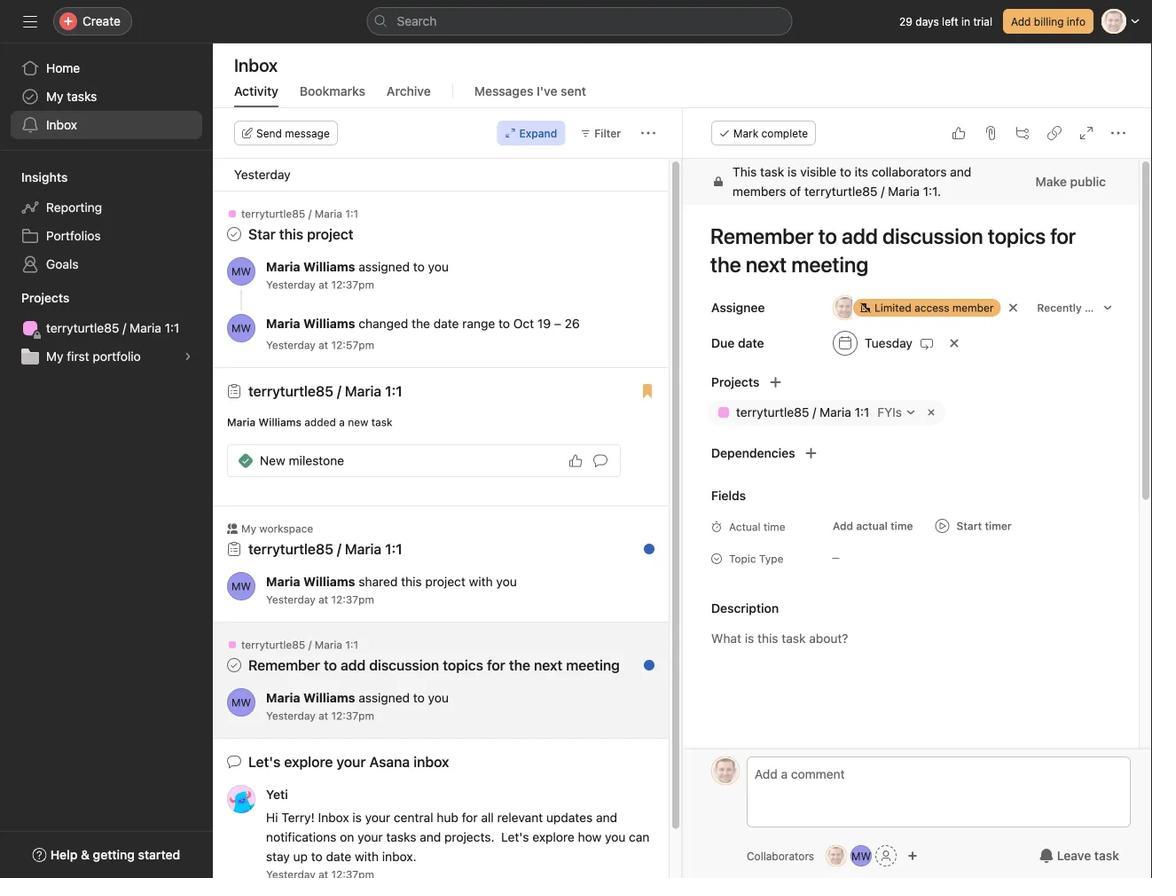 Task type: vqa. For each thing, say whether or not it's contained in the screenshot.
Board
no



Task type: locate. For each thing, give the bounding box(es) containing it.
date down on on the bottom left of page
[[326, 849, 351, 864]]

1 vertical spatial and
[[596, 810, 617, 825]]

12:37pm up let's explore your asana inbox
[[331, 710, 374, 722]]

12:37pm
[[331, 279, 374, 291], [331, 593, 374, 606], [331, 710, 374, 722]]

1 horizontal spatial time
[[891, 520, 913, 532]]

remember
[[248, 657, 320, 674]]

add left billing
[[1011, 15, 1031, 27]]

2 at from the top
[[319, 339, 328, 351]]

type
[[759, 553, 784, 565]]

more actions image
[[641, 126, 656, 140], [578, 643, 593, 657]]

and up how
[[596, 810, 617, 825]]

terryturtle85 / maria 1:1 link up added
[[248, 383, 402, 400]]

maria williams link up the 12:57pm
[[266, 316, 355, 331]]

my inside the global element
[[46, 89, 63, 104]]

repeats image
[[920, 336, 934, 350]]

0 horizontal spatial is
[[352, 810, 362, 825]]

1 12:37pm from the top
[[331, 279, 374, 291]]

12:37pm up changed
[[331, 279, 374, 291]]

1:1 inside projects element
[[165, 321, 179, 335]]

fyis button
[[873, 403, 921, 422]]

yesterday left the 12:57pm
[[266, 339, 316, 351]]

star
[[248, 226, 276, 243]]

1 vertical spatial projects
[[711, 375, 760, 389]]

assigned right recently
[[1085, 302, 1131, 314]]

1 at from the top
[[319, 279, 328, 291]]

1 horizontal spatial for
[[487, 657, 505, 674]]

activity
[[234, 84, 278, 98]]

assigned inside popup button
[[1085, 302, 1131, 314]]

and inside this task is visible to its collaborators and members of terryturtle85 / maria 1:1.
[[950, 165, 972, 179]]

1 vertical spatial date
[[326, 849, 351, 864]]

main content inside remember to add discussion topics for the next meeting dialog
[[683, 159, 1139, 878]]

1 vertical spatial add
[[833, 520, 853, 532]]

info
[[1067, 15, 1086, 27]]

is up on on the bottom left of page
[[352, 810, 362, 825]]

with right project
[[469, 574, 493, 589]]

description
[[711, 601, 779, 616]]

1:1 up add
[[345, 639, 358, 651]]

maria williams assigned to you yesterday at 12:37pm
[[266, 259, 449, 291], [266, 691, 449, 722]]

more actions image left add to bookmarks 'image'
[[578, 643, 593, 657]]

tasks inside yeti hi terry! inbox is your central hub for all relevant updates and notifications on your tasks and projects.  let's explore how you can stay up to date with inbox.
[[386, 830, 416, 844]]

maria inside maria williams shared this project with you yesterday at 12:37pm
[[266, 574, 300, 589]]

create button
[[53, 7, 132, 35]]

1 vertical spatial tt
[[830, 850, 843, 862]]

assigned up changed
[[359, 259, 410, 274]]

0 horizontal spatial projects
[[21, 291, 70, 305]]

williams inside maria williams changed the date range to oct 19 – 26 yesterday at 12:57pm
[[303, 316, 355, 331]]

williams for first maria williams link from the bottom
[[303, 691, 355, 705]]

/ up a
[[337, 383, 341, 400]]

at inside maria williams changed the date range to oct 19 – 26 yesterday at 12:57pm
[[319, 339, 328, 351]]

changed
[[359, 316, 408, 331]]

add or remove collaborators image
[[908, 851, 918, 861]]

2 vertical spatial my
[[241, 522, 256, 535]]

projects button down goals
[[0, 289, 70, 307]]

this
[[401, 574, 422, 589]]

projects down due date
[[711, 375, 760, 389]]

12:37pm for first maria williams link from the bottom
[[331, 710, 374, 722]]

oct
[[513, 316, 534, 331]]

3 maria williams link from the top
[[266, 574, 355, 589]]

1 vertical spatial let's
[[501, 830, 529, 844]]

trial
[[973, 15, 993, 27]]

0 horizontal spatial tt button
[[711, 757, 740, 785]]

maria williams assigned to you yesterday at 12:37pm up changed
[[266, 259, 449, 291]]

time inside dropdown button
[[891, 520, 913, 532]]

0 horizontal spatial the
[[412, 316, 430, 331]]

3 at from the top
[[319, 593, 328, 606]]

collaborators
[[747, 850, 814, 862]]

terryturtle85 / maria 1:1 link
[[11, 314, 202, 342], [248, 383, 402, 400]]

let's down relevant at left
[[501, 830, 529, 844]]

1 vertical spatial explore
[[533, 830, 575, 844]]

see details, my first portfolio image
[[183, 351, 193, 362]]

williams up the new
[[258, 416, 302, 428]]

2 vertical spatial 12:37pm
[[331, 710, 374, 722]]

timer
[[985, 520, 1012, 532]]

26
[[565, 316, 580, 331]]

more actions image right the 'filter'
[[641, 126, 656, 140]]

yeti hi terry! inbox is your central hub for all relevant updates and notifications on your tasks and projects.  let's explore how you can stay up to date with inbox.
[[266, 787, 653, 864]]

1 horizontal spatial projects button
[[683, 370, 760, 395]]

projects button
[[0, 289, 70, 307], [683, 370, 760, 395]]

0 vertical spatial inbox
[[234, 54, 278, 75]]

to inside this task is visible to its collaborators and members of terryturtle85 / maria 1:1.
[[840, 165, 852, 179]]

stay
[[266, 849, 290, 864]]

maria williams link down terryturtle85 / maria 1:1 on the left bottom
[[266, 574, 355, 589]]

0 vertical spatial assigned
[[359, 259, 410, 274]]

3 12:37pm from the top
[[331, 710, 374, 722]]

1 horizontal spatial projects
[[711, 375, 760, 389]]

at
[[319, 279, 328, 291], [319, 339, 328, 351], [319, 593, 328, 606], [319, 710, 328, 722]]

1 vertical spatial assigned
[[1085, 302, 1131, 314]]

time
[[891, 520, 913, 532], [764, 521, 786, 533]]

terryturtle85 / maria 1:1 up star this project at top left
[[241, 208, 358, 220]]

0 horizontal spatial tt
[[719, 765, 732, 777]]

add billing info
[[1011, 15, 1086, 27]]

the inside maria williams changed the date range to oct 19 – 26 yesterday at 12:57pm
[[412, 316, 430, 331]]

terryturtle85 down its
[[805, 184, 878, 199]]

1 vertical spatial tt button
[[826, 845, 847, 867]]

0 vertical spatial task
[[760, 165, 784, 179]]

terryturtle85 / maria 1:1
[[241, 208, 358, 220], [46, 321, 179, 335], [248, 383, 402, 400], [736, 405, 870, 420], [241, 639, 358, 651]]

with inside maria williams shared this project with you yesterday at 12:37pm
[[469, 574, 493, 589]]

at left the 12:57pm
[[319, 339, 328, 351]]

help
[[50, 848, 77, 862]]

1 vertical spatial with
[[355, 849, 379, 864]]

2 horizontal spatial inbox
[[318, 810, 349, 825]]

for
[[487, 657, 505, 674], [462, 810, 478, 825]]

williams down this project
[[303, 259, 355, 274]]

my inside projects element
[[46, 349, 63, 364]]

0 vertical spatial explore
[[284, 754, 333, 770]]

maria williams link down remember
[[266, 691, 355, 705]]

williams inside maria williams shared this project with you yesterday at 12:37pm
[[303, 574, 355, 589]]

0 vertical spatial the
[[412, 316, 430, 331]]

to left oct
[[499, 316, 510, 331]]

is inside yeti hi terry! inbox is your central hub for all relevant updates and notifications on your tasks and projects.  let's explore how you can stay up to date with inbox.
[[352, 810, 362, 825]]

public
[[1070, 174, 1106, 189]]

the right topics
[[509, 657, 530, 674]]

your left central
[[365, 810, 390, 825]]

you left can
[[605, 830, 626, 844]]

0 vertical spatial my
[[46, 89, 63, 104]]

its
[[855, 165, 868, 179]]

task inside this task is visible to its collaborators and members of terryturtle85 / maria 1:1.
[[760, 165, 784, 179]]

mw button for first maria williams link from the bottom
[[227, 688, 255, 717]]

to up maria williams changed the date range to oct 19 – 26 yesterday at 12:57pm
[[413, 259, 425, 274]]

billing
[[1034, 15, 1064, 27]]

2 horizontal spatial and
[[950, 165, 972, 179]]

29 days left in trial
[[900, 15, 993, 27]]

date inside maria williams changed the date range to oct 19 – 26 yesterday at 12:57pm
[[434, 316, 459, 331]]

yesterday down remember
[[266, 710, 316, 722]]

0 likes. click to like this task image
[[952, 126, 966, 140]]

your
[[337, 754, 366, 770], [365, 810, 390, 825], [358, 830, 383, 844]]

terryturtle85 / maria 1:1 link up portfolio
[[11, 314, 202, 342]]

0 horizontal spatial for
[[462, 810, 478, 825]]

maria williams link down this project
[[266, 259, 355, 274]]

task for leave
[[1095, 848, 1119, 863]]

add inside dropdown button
[[833, 520, 853, 532]]

0 vertical spatial tasks
[[67, 89, 97, 104]]

0 horizontal spatial add
[[833, 520, 853, 532]]

0 horizontal spatial with
[[355, 849, 379, 864]]

1 vertical spatial tasks
[[386, 830, 416, 844]]

task
[[760, 165, 784, 179], [371, 416, 393, 428], [1095, 848, 1119, 863]]

mw button for third maria williams link from the top of the page
[[227, 572, 255, 601]]

bookmarks link
[[300, 84, 365, 107]]

dependencies
[[711, 446, 795, 460]]

1:1
[[345, 208, 358, 220], [165, 321, 179, 335], [385, 383, 402, 400], [855, 405, 870, 420], [345, 639, 358, 651]]

1 vertical spatial projects button
[[683, 370, 760, 395]]

1 horizontal spatial and
[[596, 810, 617, 825]]

my left workspace
[[241, 522, 256, 535]]

tt button
[[711, 757, 740, 785], [826, 845, 847, 867]]

1 horizontal spatial tt button
[[826, 845, 847, 867]]

assigned down discussion
[[359, 691, 410, 705]]

you up maria williams changed the date range to oct 19 – 26 yesterday at 12:57pm
[[428, 259, 449, 274]]

inbox up activity
[[234, 54, 278, 75]]

at down this project
[[319, 279, 328, 291]]

0 vertical spatial projects button
[[0, 289, 70, 307]]

1:1.
[[923, 184, 941, 199]]

tt for left tt button
[[719, 765, 732, 777]]

0 vertical spatial add
[[1011, 15, 1031, 27]]

/ up add dependencies "icon"
[[813, 405, 816, 420]]

tasks inside my tasks link
[[67, 89, 97, 104]]

my left first
[[46, 349, 63, 364]]

0 horizontal spatial tasks
[[67, 89, 97, 104]]

1 horizontal spatial is
[[788, 165, 797, 179]]

1 vertical spatial the
[[509, 657, 530, 674]]

for left all at the bottom left of page
[[462, 810, 478, 825]]

1 horizontal spatial tt
[[830, 850, 843, 862]]

clear due date image
[[949, 338, 960, 349]]

2 vertical spatial inbox
[[318, 810, 349, 825]]

started
[[138, 848, 180, 862]]

add left actual at the right of the page
[[833, 520, 853, 532]]

i've
[[537, 84, 558, 98]]

0 vertical spatial is
[[788, 165, 797, 179]]

copy task link image
[[1048, 126, 1062, 140]]

2 vertical spatial your
[[358, 830, 383, 844]]

projects down goals
[[21, 291, 70, 305]]

inbox
[[234, 54, 278, 75], [46, 118, 77, 132], [318, 810, 349, 825]]

1 horizontal spatial let's
[[501, 830, 529, 844]]

time right actual at the right of the page
[[891, 520, 913, 532]]

0 horizontal spatial date
[[326, 849, 351, 864]]

your right on on the bottom left of page
[[358, 830, 383, 844]]

maria williams shared this project with you yesterday at 12:37pm
[[266, 574, 517, 606]]

mark complete button
[[711, 121, 816, 145]]

0 vertical spatial tt
[[719, 765, 732, 777]]

1 vertical spatial is
[[352, 810, 362, 825]]

my down the home
[[46, 89, 63, 104]]

you inside yeti hi terry! inbox is your central hub for all relevant updates and notifications on your tasks and projects.  let's explore how you can stay up to date with inbox.
[[605, 830, 626, 844]]

at inside maria williams shared this project with you yesterday at 12:37pm
[[319, 593, 328, 606]]

0 vertical spatial terryturtle85 / maria 1:1 link
[[11, 314, 202, 342]]

1:1 up my first portfolio link
[[165, 321, 179, 335]]

terryturtle85 / maria 1:1 down add to projects image
[[736, 405, 870, 420]]

at down terryturtle85 / maria 1:1 on the left bottom
[[319, 593, 328, 606]]

0 horizontal spatial task
[[371, 416, 393, 428]]

inbox down my tasks
[[46, 118, 77, 132]]

inbox up on on the bottom left of page
[[318, 810, 349, 825]]

your left asana inbox
[[337, 754, 366, 770]]

inbox link
[[11, 111, 202, 139]]

new
[[348, 416, 368, 428]]

1 horizontal spatial date
[[434, 316, 459, 331]]

0 vertical spatial date
[[434, 316, 459, 331]]

insights button
[[0, 169, 68, 186]]

is up of
[[788, 165, 797, 179]]

tuesday button
[[825, 327, 942, 359]]

with
[[469, 574, 493, 589], [355, 849, 379, 864]]

0 likes. click to like this task image
[[569, 454, 583, 468]]

projects button down due date
[[683, 370, 760, 395]]

williams up the 12:57pm
[[303, 316, 355, 331]]

range
[[462, 316, 495, 331]]

yesterday inside maria williams shared this project with you yesterday at 12:37pm
[[266, 593, 316, 606]]

1 vertical spatial 12:37pm
[[331, 593, 374, 606]]

2 horizontal spatial task
[[1095, 848, 1119, 863]]

task up members
[[760, 165, 784, 179]]

1 horizontal spatial with
[[469, 574, 493, 589]]

0 horizontal spatial inbox
[[46, 118, 77, 132]]

let's
[[248, 754, 281, 770], [501, 830, 529, 844]]

0 vertical spatial tt button
[[711, 757, 740, 785]]

date
[[434, 316, 459, 331], [326, 849, 351, 864]]

main content containing this task is visible to its collaborators and members of terryturtle85 / maria 1:1.
[[683, 159, 1139, 878]]

time right actual
[[764, 521, 786, 533]]

add
[[341, 657, 366, 674]]

maria williams assigned to you yesterday at 12:37pm down add
[[266, 691, 449, 722]]

1:1 down maria williams changed the date range to oct 19 – 26 yesterday at 12:57pm
[[385, 383, 402, 400]]

task right leave
[[1095, 848, 1119, 863]]

you right project
[[496, 574, 517, 589]]

let's up yeti
[[248, 754, 281, 770]]

1 vertical spatial inbox
[[46, 118, 77, 132]]

0 horizontal spatial and
[[420, 830, 441, 844]]

add inside button
[[1011, 15, 1031, 27]]

maria williams added a new task
[[227, 416, 393, 428]]

members
[[733, 184, 786, 199]]

projects inside remember to add discussion topics for the next meeting dialog
[[711, 375, 760, 389]]

–
[[554, 316, 561, 331]]

terryturtle85 / maria 1:1 up added
[[248, 383, 402, 400]]

/ up portfolio
[[123, 321, 126, 335]]

1 horizontal spatial add
[[1011, 15, 1031, 27]]

remove assignee image
[[1008, 302, 1019, 313]]

maria williams link
[[266, 259, 355, 274], [266, 316, 355, 331], [266, 574, 355, 589], [266, 691, 355, 705]]

1 horizontal spatial tasks
[[386, 830, 416, 844]]

/ left maria 1:1 at the left
[[337, 541, 341, 558]]

0 vertical spatial maria williams assigned to you yesterday at 12:37pm
[[266, 259, 449, 291]]

maria inside this task is visible to its collaborators and members of terryturtle85 / maria 1:1.
[[888, 184, 920, 199]]

yesterday down terryturtle85 / maria 1:1 on the left bottom
[[266, 593, 316, 606]]

12:37pm for fourth maria williams link from the bottom of the page
[[331, 279, 374, 291]]

williams for third maria williams link from the top of the page
[[303, 574, 355, 589]]

actual time
[[729, 521, 786, 533]]

0 horizontal spatial projects button
[[0, 289, 70, 307]]

/ down collaborators
[[881, 184, 885, 199]]

activity link
[[234, 84, 278, 107]]

remember to add discussion topics for the next meeting
[[248, 657, 620, 674]]

to inside yeti hi terry! inbox is your central hub for all relevant updates and notifications on your tasks and projects.  let's explore how you can stay up to date with inbox.
[[311, 849, 323, 864]]

task right new
[[371, 416, 393, 428]]

0 vertical spatial with
[[469, 574, 493, 589]]

tasks up 'inbox.'
[[386, 830, 416, 844]]

my first portfolio link
[[11, 342, 202, 371]]

terryturtle85 up remember
[[241, 639, 305, 651]]

add billing info button
[[1003, 9, 1094, 34]]

tuesday
[[865, 336, 913, 350]]

search list box
[[367, 7, 793, 35]]

at up let's explore your asana inbox
[[319, 710, 328, 722]]

0 vertical spatial projects
[[21, 291, 70, 305]]

yesterday inside maria williams changed the date range to oct 19 – 26 yesterday at 12:57pm
[[266, 339, 316, 351]]

1 vertical spatial more actions image
[[578, 643, 593, 657]]

for right topics
[[487, 657, 505, 674]]

terryturtle85
[[805, 184, 878, 199], [241, 208, 305, 220], [46, 321, 119, 335], [248, 383, 334, 400], [736, 405, 809, 420], [248, 541, 334, 558], [241, 639, 305, 651]]

12:37pm down shared
[[331, 593, 374, 606]]

main content
[[683, 159, 1139, 878]]

limited access member
[[875, 302, 994, 314]]

0 vertical spatial and
[[950, 165, 972, 179]]

tasks down the home
[[67, 89, 97, 104]]

williams down add
[[303, 691, 355, 705]]

portfolios link
[[11, 222, 202, 250]]

workspace
[[259, 522, 313, 535]]

is inside this task is visible to its collaborators and members of terryturtle85 / maria 1:1.
[[788, 165, 797, 179]]

start
[[957, 520, 982, 532]]

1 vertical spatial my
[[46, 349, 63, 364]]

with left 'inbox.'
[[355, 849, 379, 864]]

and down 0 likes. click to like this task image
[[950, 165, 972, 179]]

date left range on the left top of the page
[[434, 316, 459, 331]]

terryturtle85 up first
[[46, 321, 119, 335]]

2 vertical spatial assigned
[[359, 691, 410, 705]]

and down central
[[420, 830, 441, 844]]

task inside leave task 'button'
[[1095, 848, 1119, 863]]

to right up
[[311, 849, 323, 864]]

leave task button
[[1028, 840, 1131, 872]]

0 horizontal spatial terryturtle85 / maria 1:1 link
[[11, 314, 202, 342]]

0 vertical spatial more actions image
[[641, 126, 656, 140]]

1:1 left the fyis
[[855, 405, 870, 420]]

1 vertical spatial maria williams assigned to you yesterday at 12:37pm
[[266, 691, 449, 722]]

explore down updates
[[533, 830, 575, 844]]

terryturtle85 down add to projects image
[[736, 405, 809, 420]]

/ inside projects element
[[123, 321, 126, 335]]

to inside maria williams changed the date range to oct 19 – 26 yesterday at 12:57pm
[[499, 316, 510, 331]]

2 12:37pm from the top
[[331, 593, 374, 606]]

add actual time button
[[825, 514, 921, 538]]

collaborators
[[872, 165, 947, 179]]

Completed milestone checkbox
[[239, 454, 253, 468]]

star this project
[[248, 226, 354, 243]]

archive notification image
[[635, 527, 649, 541]]

0 vertical spatial 12:37pm
[[331, 279, 374, 291]]

complete
[[762, 127, 808, 139]]

1 vertical spatial for
[[462, 810, 478, 825]]

1 horizontal spatial task
[[760, 165, 784, 179]]

all
[[481, 810, 494, 825]]

archive link
[[387, 84, 431, 107]]

messages
[[474, 84, 533, 98]]

2 vertical spatial task
[[1095, 848, 1119, 863]]

0 vertical spatial for
[[487, 657, 505, 674]]

0 horizontal spatial let's
[[248, 754, 281, 770]]

/
[[881, 184, 885, 199], [308, 208, 312, 220], [123, 321, 126, 335], [337, 383, 341, 400], [813, 405, 816, 420], [337, 541, 341, 558], [308, 639, 312, 651]]

mw inside remember to add discussion topics for the next meeting dialog
[[852, 850, 871, 862]]

goals link
[[11, 250, 202, 279]]

you down remember to add discussion topics for the next meeting
[[428, 691, 449, 705]]

1 horizontal spatial terryturtle85 / maria 1:1 link
[[248, 383, 402, 400]]

the right changed
[[412, 316, 430, 331]]

filter button
[[572, 121, 629, 145]]

mw button
[[227, 257, 255, 286], [227, 314, 255, 342], [227, 572, 255, 601], [227, 688, 255, 717], [851, 845, 872, 867]]

terryturtle85 / maria 1:1 up portfolio
[[46, 321, 179, 335]]

to
[[840, 165, 852, 179], [413, 259, 425, 274], [499, 316, 510, 331], [324, 657, 337, 674], [413, 691, 425, 705], [311, 849, 323, 864]]

to left its
[[840, 165, 852, 179]]

left
[[942, 15, 959, 27]]

1 horizontal spatial explore
[[533, 830, 575, 844]]

add for add billing info
[[1011, 15, 1031, 27]]

explore
[[284, 754, 333, 770], [533, 830, 575, 844]]

archive all image
[[635, 389, 649, 403]]



Task type: describe. For each thing, give the bounding box(es) containing it.
topic type
[[729, 553, 784, 565]]

1 horizontal spatial the
[[509, 657, 530, 674]]

insights
[[21, 170, 68, 185]]

add actual time
[[833, 520, 913, 532]]

create
[[82, 14, 121, 28]]

2 maria williams link from the top
[[266, 316, 355, 331]]

terryturtle85 inside this task is visible to its collaborators and members of terryturtle85 / maria 1:1.
[[805, 184, 878, 199]]

my workspace
[[241, 522, 313, 535]]

terryturtle85 / maria 1:1 inside projects element
[[46, 321, 179, 335]]

to down discussion
[[413, 691, 425, 705]]

message
[[285, 127, 330, 139]]

make public button
[[1024, 166, 1118, 198]]

filter
[[595, 127, 621, 139]]

remove image
[[924, 405, 938, 420]]

yeti
[[266, 787, 288, 802]]

tt for the rightmost tt button
[[830, 850, 843, 862]]

central
[[394, 810, 433, 825]]

send
[[256, 127, 282, 139]]

remember to add discussion topics for the next meeting dialog
[[683, 108, 1152, 878]]

maria inside maria williams changed the date range to oct 19 – 26 yesterday at 12:57pm
[[266, 316, 300, 331]]

4 maria williams link from the top
[[266, 691, 355, 705]]

1 maria williams assigned to you yesterday at 12:37pm from the top
[[266, 259, 449, 291]]

bookmarks
[[300, 84, 365, 98]]

up
[[293, 849, 308, 864]]

0 comments image
[[593, 454, 608, 468]]

my for my first portfolio
[[46, 349, 63, 364]]

1 horizontal spatial inbox
[[234, 54, 278, 75]]

visible
[[800, 165, 837, 179]]

leave task
[[1057, 848, 1119, 863]]

more actions for this task image
[[1111, 126, 1126, 140]]

mw button for 3rd maria williams link from the bottom
[[227, 314, 255, 342]]

my for my workspace
[[241, 522, 256, 535]]

to left add
[[324, 657, 337, 674]]

explore inside yeti hi terry! inbox is your central hub for all relevant updates and notifications on your tasks and projects.  let's explore how you can stay up to date with inbox.
[[533, 830, 575, 844]]

1 vertical spatial task
[[371, 416, 393, 428]]

0 horizontal spatial more actions image
[[578, 643, 593, 657]]

portfolios
[[46, 228, 101, 243]]

0 horizontal spatial explore
[[284, 754, 333, 770]]

added
[[305, 416, 336, 428]]

topic
[[729, 553, 756, 565]]

yesterday down send
[[234, 167, 291, 182]]

4 at from the top
[[319, 710, 328, 722]]

terry!
[[281, 810, 315, 825]]

new
[[260, 453, 285, 468]]

task for this
[[760, 165, 784, 179]]

mark complete
[[734, 127, 808, 139]]

Task Name text field
[[699, 216, 1118, 285]]

project
[[425, 574, 466, 589]]

my tasks link
[[11, 82, 202, 111]]

williams for 3rd maria williams link from the bottom
[[303, 316, 355, 331]]

/ inside this task is visible to its collaborators and members of terryturtle85 / maria 1:1.
[[881, 184, 885, 199]]

let's explore your asana inbox
[[248, 754, 449, 770]]

add to bookmarks image
[[607, 643, 621, 657]]

1 horizontal spatial more actions image
[[641, 126, 656, 140]]

send message button
[[234, 121, 338, 145]]

mw button for fourth maria williams link from the bottom of the page
[[227, 257, 255, 286]]

getting
[[93, 848, 135, 862]]

assignee
[[711, 300, 765, 315]]

&
[[81, 848, 90, 862]]

inbox inside inbox link
[[46, 118, 77, 132]]

/ up remember
[[308, 639, 312, 651]]

recently assigned
[[1037, 302, 1131, 314]]

let's inside yeti hi terry! inbox is your central hub for all relevant updates and notifications on your tasks and projects.  let's explore how you can stay up to date with inbox.
[[501, 830, 529, 844]]

maria inside projects element
[[130, 321, 161, 335]]

my first portfolio
[[46, 349, 141, 364]]

2 vertical spatial and
[[420, 830, 441, 844]]

global element
[[0, 43, 213, 150]]

williams for fourth maria williams link from the bottom of the page
[[303, 259, 355, 274]]

terryturtle85 down workspace
[[248, 541, 334, 558]]

1 vertical spatial terryturtle85 / maria 1:1 link
[[248, 383, 402, 400]]

1 vertical spatial your
[[365, 810, 390, 825]]

terryturtle85 / maria 1:1 up remember
[[241, 639, 358, 651]]

assigned for first maria williams link from the bottom
[[359, 691, 410, 705]]

on
[[340, 830, 354, 844]]

home
[[46, 61, 80, 75]]

help & getting started
[[50, 848, 180, 862]]

hide sidebar image
[[23, 14, 37, 28]]

yesterday down star this project at top left
[[266, 279, 316, 291]]

terryturtle85 inside projects element
[[46, 321, 119, 335]]

with inside yeti hi terry! inbox is your central hub for all relevant updates and notifications on your tasks and projects.  let's explore how you can stay up to date with inbox.
[[355, 849, 379, 864]]

actual
[[729, 521, 761, 533]]

add to projects image
[[769, 375, 783, 389]]

projects element
[[0, 282, 213, 374]]

send message
[[256, 127, 330, 139]]

expand button
[[497, 121, 565, 145]]

of
[[790, 184, 801, 199]]

1 maria williams link from the top
[[266, 259, 355, 274]]

0 vertical spatial your
[[337, 754, 366, 770]]

full screen image
[[1080, 126, 1094, 140]]

access
[[915, 302, 950, 314]]

fields button
[[683, 483, 746, 508]]

actual
[[856, 520, 888, 532]]

add dependencies image
[[804, 446, 818, 460]]

relevant
[[497, 810, 543, 825]]

12:37pm inside maria williams shared this project with you yesterday at 12:37pm
[[331, 593, 374, 606]]

insights element
[[0, 161, 213, 282]]

hub
[[437, 810, 459, 825]]

archive
[[387, 84, 431, 98]]

/ up this project
[[308, 208, 312, 220]]

recently assigned button
[[1029, 295, 1131, 320]]

recently
[[1037, 302, 1082, 314]]

first
[[67, 349, 89, 364]]

start timer button
[[928, 514, 1019, 538]]

for inside yeti hi terry! inbox is your central hub for all relevant updates and notifications on your tasks and projects.  let's explore how you can stay up to date with inbox.
[[462, 810, 478, 825]]

member
[[953, 302, 994, 314]]

new milestone
[[260, 453, 344, 468]]

due date
[[711, 336, 764, 350]]

29
[[900, 15, 913, 27]]

my for my tasks
[[46, 89, 63, 104]]

completed milestone image
[[239, 454, 253, 468]]

search button
[[367, 7, 793, 35]]

shared
[[359, 574, 398, 589]]

can
[[629, 830, 650, 844]]

next meeting
[[534, 657, 620, 674]]

1:1 up this project
[[345, 208, 358, 220]]

0 vertical spatial let's
[[248, 754, 281, 770]]

topics
[[443, 657, 483, 674]]

reporting
[[46, 200, 102, 215]]

date inside yeti hi terry! inbox is your central hub for all relevant updates and notifications on your tasks and projects.  let's explore how you can stay up to date with inbox.
[[326, 849, 351, 864]]

messages i've sent
[[474, 84, 586, 98]]

inbox inside yeti hi terry! inbox is your central hub for all relevant updates and notifications on your tasks and projects.  let's explore how you can stay up to date with inbox.
[[318, 810, 349, 825]]

a
[[339, 416, 345, 428]]

milestone
[[289, 453, 344, 468]]

inbox.
[[382, 849, 417, 864]]

12:57pm
[[331, 339, 374, 351]]

fields
[[711, 488, 746, 503]]

terryturtle85 / maria 1:1 link inside projects element
[[11, 314, 202, 342]]

portfolio
[[93, 349, 141, 364]]

add subtask image
[[1016, 126, 1030, 140]]

you inside maria williams shared this project with you yesterday at 12:37pm
[[496, 574, 517, 589]]

this task is visible to its collaborators and members of terryturtle85 / maria 1:1.
[[733, 165, 972, 199]]

messages i've sent link
[[474, 84, 586, 107]]

terryturtle85 up star
[[241, 208, 305, 220]]

fyis
[[878, 405, 902, 420]]

0 horizontal spatial time
[[764, 521, 786, 533]]

leave
[[1057, 848, 1091, 863]]

attachments: add a file to this task, remember to add discussion topics for the next meeting image
[[984, 126, 998, 140]]

assigned for fourth maria williams link from the bottom of the page
[[359, 259, 410, 274]]

1:1 inside remember to add discussion topics for the next meeting dialog
[[855, 405, 870, 420]]

add for add actual time
[[833, 520, 853, 532]]

terryturtle85 up maria williams added a new task
[[248, 383, 334, 400]]

start timer
[[957, 520, 1012, 532]]

2 maria williams assigned to you yesterday at 12:37pm from the top
[[266, 691, 449, 722]]

—
[[832, 553, 840, 563]]

terryturtle85 / maria 1:1 inside remember to add discussion topics for the next meeting dialog
[[736, 405, 870, 420]]



